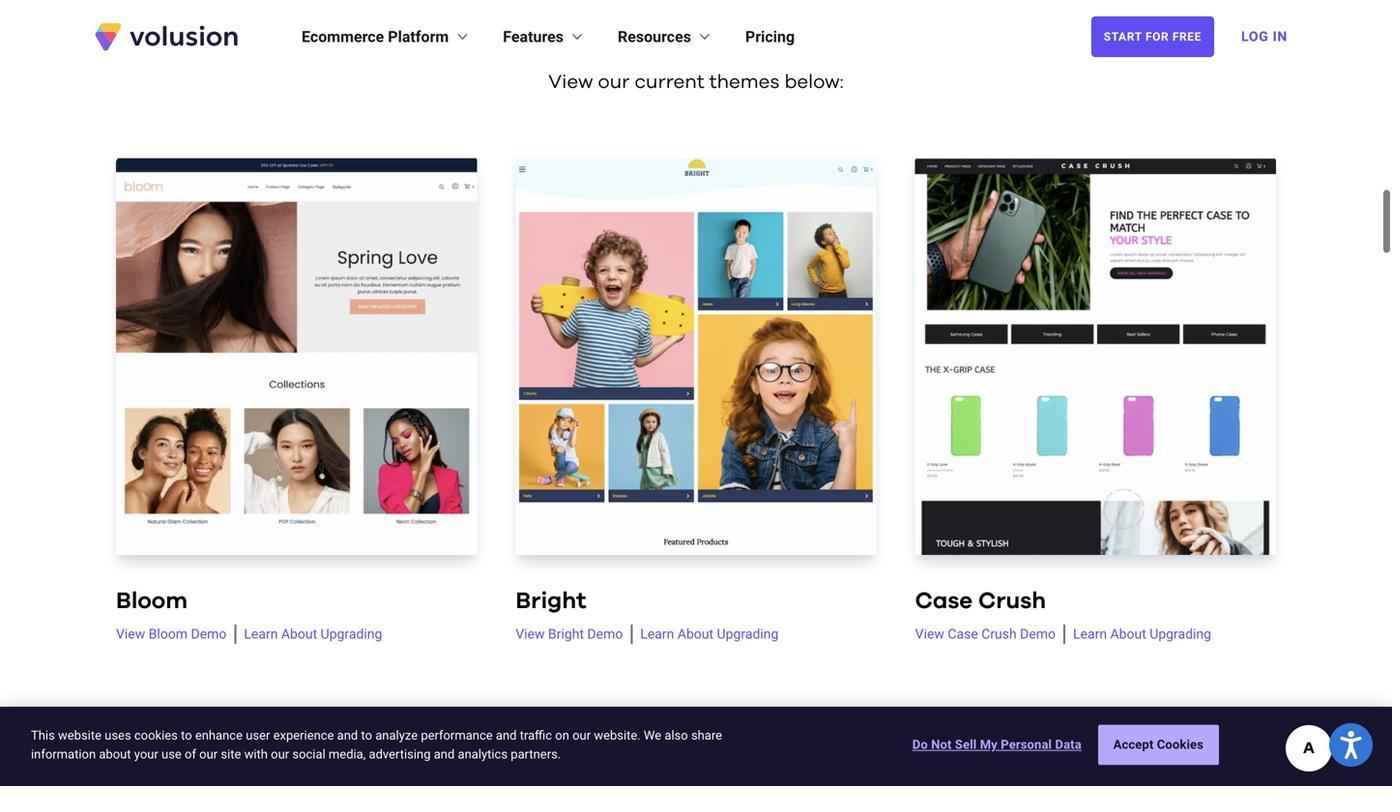 Task type: locate. For each thing, give the bounding box(es) containing it.
2 horizontal spatial learn about upgrading link
[[1064, 625, 1212, 644]]

1 horizontal spatial upgrading
[[717, 626, 779, 642]]

2 horizontal spatial learn
[[1073, 626, 1107, 642]]

0 horizontal spatial learn
[[244, 626, 278, 642]]

website
[[58, 728, 102, 743]]

upgrading
[[321, 626, 382, 642], [717, 626, 779, 642], [1150, 626, 1212, 642]]

themes
[[471, 19, 541, 38], [710, 73, 780, 92]]

start
[[1104, 30, 1142, 44]]

accept cookies
[[1114, 737, 1204, 752]]

and down the "performance"
[[434, 747, 455, 761]]

learn
[[244, 626, 278, 642], [640, 626, 674, 642], [1073, 626, 1107, 642]]

1 horizontal spatial learn about upgrading
[[640, 626, 779, 642]]

2 learn about upgrading link from the left
[[631, 625, 779, 644]]

features
[[503, 28, 564, 46]]

business's
[[717, 46, 813, 65]]

at
[[655, 19, 675, 38]]

3 about from the left
[[1111, 626, 1147, 642]]

1 vertical spatial themes
[[710, 73, 780, 92]]

for
[[1146, 30, 1169, 44]]

enhance
[[195, 728, 243, 743]]

cost
[[763, 19, 804, 38]]

1 learn about upgrading from the left
[[244, 626, 382, 642]]

data
[[1055, 737, 1082, 752]]

uses
[[105, 728, 131, 743]]

bright
[[516, 590, 587, 613], [548, 626, 584, 642]]

evo theme image
[[915, 713, 1276, 786]]

learn about upgrading link for bloom
[[234, 625, 382, 644]]

0 vertical spatial case
[[915, 590, 973, 613]]

learn about upgrading for case crush
[[1073, 626, 1212, 642]]

bloom theme image
[[116, 158, 477, 555]]

2 horizontal spatial about
[[1111, 626, 1147, 642]]

1 upgrading from the left
[[321, 626, 382, 642]]

to right cost
[[809, 19, 828, 38]]

our down customizable
[[598, 73, 630, 92]]

1 horizontal spatial are
[[546, 19, 578, 38]]

are down volusion's
[[430, 46, 461, 65]]

offered
[[582, 19, 650, 38]]

view
[[548, 73, 593, 92], [116, 626, 145, 642], [516, 626, 545, 642], [915, 626, 945, 642]]

ecommerce platform
[[302, 28, 449, 46]]

circuit theme image
[[116, 713, 477, 786]]

learn about upgrading
[[244, 626, 382, 642], [640, 626, 779, 642], [1073, 626, 1212, 642]]

my
[[980, 737, 998, 752]]

ecommerce
[[302, 28, 384, 46]]

start for free
[[1104, 30, 1202, 44]]

and inside 'volusion's themes are offered at no extra cost to volusion merchants and are fully customizable to each business's unique preferences. view our current themes below:'
[[388, 46, 425, 65]]

start for free link
[[1091, 16, 1215, 57]]

case down case crush
[[948, 626, 978, 642]]

3 learn about upgrading link from the left
[[1064, 625, 1212, 644]]

customizable
[[511, 46, 637, 65]]

2 learn from the left
[[640, 626, 674, 642]]

pricing link
[[746, 25, 795, 48]]

preferences.
[[888, 46, 1005, 65]]

advertising
[[369, 747, 431, 761]]

about for bright
[[678, 626, 714, 642]]

are up customizable
[[546, 19, 578, 38]]

view bloom demo
[[116, 626, 227, 642]]

about for bloom
[[281, 626, 317, 642]]

drip theme image
[[516, 713, 877, 786]]

learn about upgrading link for bright
[[631, 625, 779, 644]]

1 vertical spatial case
[[948, 626, 978, 642]]

our
[[598, 73, 630, 92], [573, 728, 591, 743], [199, 747, 218, 761], [271, 747, 289, 761]]

3 upgrading from the left
[[1150, 626, 1212, 642]]

view for bloom
[[116, 626, 145, 642]]

learn for case crush
[[1073, 626, 1107, 642]]

0 horizontal spatial are
[[430, 46, 461, 65]]

case crush
[[915, 590, 1046, 613]]

demo
[[191, 626, 227, 642], [587, 626, 623, 642], [1020, 626, 1056, 642]]

volusion's
[[373, 19, 466, 38]]

are
[[546, 19, 578, 38], [430, 46, 461, 65]]

2 demo from the left
[[587, 626, 623, 642]]

pricing
[[746, 28, 795, 46]]

resources
[[618, 28, 691, 46]]

view for case crush
[[915, 626, 945, 642]]

fully
[[466, 46, 506, 65]]

2 upgrading from the left
[[717, 626, 779, 642]]

3 learn from the left
[[1073, 626, 1107, 642]]

resources button
[[618, 25, 715, 48]]

this website uses cookies to enhance user experience and to analyze performance and traffic on our website. we also share information about your use of our site with our social media, advertising and analytics partners.
[[31, 728, 722, 761]]

analytics
[[458, 747, 508, 761]]

crush down case crush
[[982, 626, 1017, 642]]

1 horizontal spatial learn about upgrading link
[[631, 625, 779, 644]]

to down at
[[642, 46, 661, 65]]

2 learn about upgrading from the left
[[640, 626, 779, 642]]

features button
[[503, 25, 587, 48]]

view inside 'volusion's themes are offered at no extra cost to volusion merchants and are fully customizable to each business's unique preferences. view our current themes below:'
[[548, 73, 593, 92]]

bloom
[[116, 590, 188, 613], [149, 626, 188, 642]]

learn about upgrading for bloom
[[244, 626, 382, 642]]

0 horizontal spatial demo
[[191, 626, 227, 642]]

no
[[680, 19, 704, 38]]

1 vertical spatial bright
[[548, 626, 584, 642]]

0 vertical spatial are
[[546, 19, 578, 38]]

0 horizontal spatial themes
[[471, 19, 541, 38]]

1 demo from the left
[[191, 626, 227, 642]]

2 horizontal spatial learn about upgrading
[[1073, 626, 1212, 642]]

website.
[[594, 728, 641, 743]]

site
[[221, 747, 241, 761]]

themes up fully
[[471, 19, 541, 38]]

learn about upgrading link
[[234, 625, 382, 644], [631, 625, 779, 644], [1064, 625, 1212, 644]]

about
[[99, 747, 131, 761]]

upgrading for case crush
[[1150, 626, 1212, 642]]

and down volusion's
[[388, 46, 425, 65]]

themes down business's
[[710, 73, 780, 92]]

case
[[915, 590, 973, 613], [948, 626, 978, 642]]

3 learn about upgrading from the left
[[1073, 626, 1212, 642]]

upgrading for bloom
[[321, 626, 382, 642]]

crush
[[979, 590, 1046, 613], [982, 626, 1017, 642]]

below:
[[785, 73, 844, 92]]

social
[[292, 747, 326, 761]]

1 vertical spatial bloom
[[149, 626, 188, 642]]

2 horizontal spatial upgrading
[[1150, 626, 1212, 642]]

and
[[388, 46, 425, 65], [337, 728, 358, 743], [496, 728, 517, 743], [434, 747, 455, 761]]

to up of
[[181, 728, 192, 743]]

2 about from the left
[[678, 626, 714, 642]]

0 horizontal spatial learn about upgrading link
[[234, 625, 382, 644]]

0 horizontal spatial about
[[281, 626, 317, 642]]

with
[[244, 747, 268, 761]]

1 learn from the left
[[244, 626, 278, 642]]

partners.
[[511, 747, 561, 761]]

1 learn about upgrading link from the left
[[234, 625, 382, 644]]

extra
[[709, 19, 759, 38]]

1 horizontal spatial about
[[678, 626, 714, 642]]

0 horizontal spatial upgrading
[[321, 626, 382, 642]]

our inside 'volusion's themes are offered at no extra cost to volusion merchants and are fully customizable to each business's unique preferences. view our current themes below:'
[[598, 73, 630, 92]]

crush up view case crush demo at the bottom right of the page
[[979, 590, 1046, 613]]

case up view case crush demo at the bottom right of the page
[[915, 590, 973, 613]]

to
[[809, 19, 828, 38], [642, 46, 661, 65], [181, 728, 192, 743], [361, 728, 372, 743]]

do not sell my personal data button
[[913, 726, 1082, 764]]

0 horizontal spatial learn about upgrading
[[244, 626, 382, 642]]

1 about from the left
[[281, 626, 317, 642]]

our right with
[[271, 747, 289, 761]]

share
[[691, 728, 722, 743]]

learn for bright
[[640, 626, 674, 642]]

about
[[281, 626, 317, 642], [678, 626, 714, 642], [1111, 626, 1147, 642]]

unique
[[818, 46, 883, 65]]

1 horizontal spatial learn
[[640, 626, 674, 642]]

learn for bloom
[[244, 626, 278, 642]]

we
[[644, 728, 662, 743]]

cookies
[[134, 728, 178, 743]]

2 horizontal spatial demo
[[1020, 626, 1056, 642]]

1 horizontal spatial demo
[[587, 626, 623, 642]]



Task type: vqa. For each thing, say whether or not it's contained in the screenshot.
'An'
no



Task type: describe. For each thing, give the bounding box(es) containing it.
learn about upgrading for bright
[[640, 626, 779, 642]]

also
[[665, 728, 688, 743]]

merchants
[[917, 19, 1020, 38]]

use
[[162, 747, 182, 761]]

open accessibe: accessibility options, statement and help image
[[1341, 731, 1362, 759]]

sell
[[955, 737, 977, 752]]

about for case crush
[[1111, 626, 1147, 642]]

in
[[1273, 29, 1288, 44]]

accept
[[1114, 737, 1154, 752]]

view case crush demo
[[915, 626, 1056, 642]]

information
[[31, 747, 96, 761]]

of
[[185, 747, 196, 761]]

media,
[[329, 747, 366, 761]]

and left traffic
[[496, 728, 517, 743]]

our right of
[[199, 747, 218, 761]]

volusion's themes are offered at no extra cost to volusion merchants and are fully customizable to each business's unique preferences. view our current themes below:
[[373, 19, 1020, 92]]

3 demo from the left
[[1020, 626, 1056, 642]]

0 vertical spatial bright
[[516, 590, 587, 613]]

this
[[31, 728, 55, 743]]

each
[[666, 46, 713, 65]]

performance
[[421, 728, 493, 743]]

do
[[913, 737, 928, 752]]

volusion
[[833, 19, 912, 38]]

analyze
[[375, 728, 418, 743]]

not
[[931, 737, 952, 752]]

log
[[1242, 29, 1269, 44]]

accept cookies button
[[1098, 725, 1219, 765]]

log in link
[[1230, 15, 1300, 58]]

view bright demo
[[516, 626, 623, 642]]

learn about upgrading link for case crush
[[1064, 625, 1212, 644]]

demo for bright
[[587, 626, 623, 642]]

0 vertical spatial crush
[[979, 590, 1046, 613]]

cookies
[[1157, 737, 1204, 752]]

0 vertical spatial themes
[[471, 19, 541, 38]]

0 vertical spatial bloom
[[116, 590, 188, 613]]

and up media,
[[337, 728, 358, 743]]

platform
[[388, 28, 449, 46]]

traffic
[[520, 728, 552, 743]]

view for bright
[[516, 626, 545, 642]]

case crush theme image
[[915, 158, 1276, 555]]

ecommerce platform button
[[302, 25, 472, 48]]

our right on
[[573, 728, 591, 743]]

do not sell my personal data
[[913, 737, 1082, 752]]

current
[[635, 73, 705, 92]]

to up media,
[[361, 728, 372, 743]]

personal
[[1001, 737, 1052, 752]]

experience
[[273, 728, 334, 743]]

1 vertical spatial crush
[[982, 626, 1017, 642]]

privacy alert dialog
[[0, 707, 1392, 786]]

1 vertical spatial are
[[430, 46, 461, 65]]

log in
[[1242, 29, 1288, 44]]

user
[[246, 728, 270, 743]]

your
[[134, 747, 158, 761]]

bright theme image
[[516, 158, 877, 555]]

demo for bloom
[[191, 626, 227, 642]]

on
[[555, 728, 569, 743]]

upgrading for bright
[[717, 626, 779, 642]]

1 horizontal spatial themes
[[710, 73, 780, 92]]

free
[[1173, 30, 1202, 44]]



